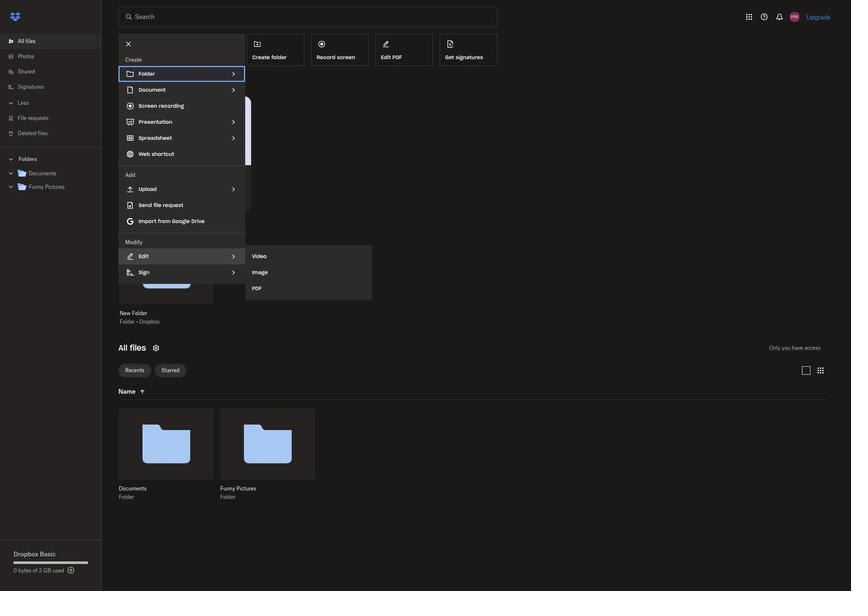 Task type: locate. For each thing, give the bounding box(es) containing it.
dropbox
[[166, 77, 190, 85], [139, 319, 160, 325], [14, 551, 38, 558]]

get left signatures
[[445, 54, 454, 60]]

create
[[253, 54, 270, 60], [125, 57, 142, 63]]

pictures inside funny pictures folder
[[237, 486, 256, 493]]

modify
[[125, 239, 143, 246]]

0 horizontal spatial get
[[118, 77, 129, 85]]

get signatures
[[445, 54, 483, 60]]

dropbox inside new folder folder • dropbox
[[139, 319, 160, 325]]

all files
[[18, 38, 36, 44], [118, 344, 146, 353]]

1 horizontal spatial dropbox
[[139, 319, 160, 325]]

folder inside "documents folder"
[[119, 495, 134, 501]]

and
[[226, 171, 235, 177]]

from down send file request
[[158, 218, 171, 225]]

0 vertical spatial pdf
[[393, 54, 402, 60]]

edit
[[381, 54, 391, 60], [139, 253, 149, 260]]

create inside button
[[253, 54, 270, 60]]

0 vertical spatial documents
[[29, 170, 56, 177]]

documents
[[29, 170, 56, 177], [119, 486, 147, 493]]

0 horizontal spatial all files
[[18, 38, 36, 44]]

all files list item
[[0, 34, 102, 49]]

pictures for funny pictures
[[45, 184, 65, 190]]

shared link
[[7, 64, 102, 80]]

None field
[[0, 0, 66, 9]]

2 vertical spatial dropbox
[[14, 551, 38, 558]]

spreadsheet
[[139, 135, 172, 141]]

1 horizontal spatial edit
[[381, 54, 391, 60]]

0 horizontal spatial on
[[143, 171, 149, 177]]

edit up sign
[[139, 253, 149, 260]]

get for get started with dropbox
[[118, 77, 129, 85]]

folder
[[272, 54, 287, 60]]

1 vertical spatial pictures
[[237, 486, 256, 493]]

folder down funny pictures button
[[220, 495, 236, 501]]

file
[[18, 115, 26, 121]]

all files inside list item
[[18, 38, 36, 44]]

pictures
[[45, 184, 65, 190], [237, 486, 256, 493]]

image
[[252, 269, 268, 276]]

0 horizontal spatial funny
[[29, 184, 44, 190]]

0 horizontal spatial edit
[[139, 253, 149, 260]]

edit for edit
[[139, 253, 149, 260]]

funny inside funny pictures folder
[[220, 486, 235, 493]]

1 vertical spatial get
[[118, 77, 129, 85]]

access
[[805, 345, 821, 352]]

files left offline
[[198, 171, 208, 177]]

1 vertical spatial documents
[[119, 486, 147, 493]]

create left 'folder'
[[253, 54, 270, 60]]

create for create folder
[[253, 54, 270, 60]]

photos link
[[7, 49, 102, 64]]

sign menu item
[[118, 265, 245, 281]]

import
[[139, 218, 156, 225]]

create folder
[[253, 54, 287, 60]]

video
[[252, 253, 267, 260]]

list
[[0, 29, 102, 147]]

menu
[[118, 34, 245, 284], [245, 245, 372, 300]]

•
[[136, 319, 138, 325]]

0 horizontal spatial pictures
[[45, 184, 65, 190]]

folder
[[139, 71, 155, 77], [132, 311, 147, 317], [120, 319, 135, 325], [119, 495, 134, 501], [220, 495, 236, 501]]

signatures link
[[7, 80, 102, 95]]

edit inside button
[[381, 54, 391, 60]]

0 vertical spatial all files
[[18, 38, 36, 44]]

files up photos
[[26, 38, 36, 44]]

on right work
[[190, 171, 196, 177]]

from inside the import from google drive menu item
[[158, 218, 171, 225]]

funny for funny pictures folder
[[220, 486, 235, 493]]

1 vertical spatial pdf
[[252, 286, 262, 292]]

dropbox image
[[7, 8, 24, 25]]

0 vertical spatial funny
[[29, 184, 44, 190]]

request
[[163, 202, 183, 209]]

of
[[33, 568, 37, 574]]

folder down documents button
[[119, 495, 134, 501]]

1 horizontal spatial all
[[118, 344, 127, 353]]

0 horizontal spatial all
[[18, 38, 24, 44]]

0 vertical spatial get
[[445, 54, 454, 60]]

files up recents
[[130, 344, 146, 353]]

files inside list item
[[26, 38, 36, 44]]

dropbox right the with
[[166, 77, 190, 85]]

1 vertical spatial all
[[118, 344, 127, 353]]

documents inside folder, documents row
[[119, 486, 147, 493]]

all
[[18, 38, 24, 44], [118, 344, 127, 353]]

pdf
[[393, 54, 402, 60], [252, 286, 262, 292]]

on up synced.
[[143, 171, 149, 177]]

menu containing video
[[245, 245, 372, 300]]

1 horizontal spatial funny
[[220, 486, 235, 493]]

upgrade link
[[807, 13, 831, 21]]

from
[[150, 217, 163, 224], [158, 218, 171, 225]]

pictures inside group
[[45, 184, 65, 190]]

files
[[26, 38, 36, 44], [38, 130, 48, 137], [198, 171, 208, 177], [130, 344, 146, 353]]

all up photos
[[18, 38, 24, 44]]

1 horizontal spatial get
[[445, 54, 454, 60]]

get left started
[[118, 77, 129, 85]]

get inside button
[[445, 54, 454, 60]]

1 horizontal spatial on
[[190, 171, 196, 177]]

1 vertical spatial all files
[[118, 344, 146, 353]]

starred button
[[155, 364, 186, 378]]

pictures for funny pictures folder
[[237, 486, 256, 493]]

folder inside funny pictures folder
[[220, 495, 236, 501]]

2 horizontal spatial dropbox
[[166, 77, 190, 85]]

0 horizontal spatial pdf
[[252, 286, 262, 292]]

send file request
[[139, 202, 183, 209]]

documents inside documents link
[[29, 170, 56, 177]]

deleted
[[18, 130, 37, 137]]

offline
[[209, 171, 224, 177]]

edit right the screen
[[381, 54, 391, 60]]

1 horizontal spatial pictures
[[237, 486, 256, 493]]

funny
[[29, 184, 44, 190], [220, 486, 235, 493]]

0 vertical spatial all
[[18, 38, 24, 44]]

0
[[14, 568, 17, 574]]

0 vertical spatial dropbox
[[166, 77, 190, 85]]

edit inside menu item
[[139, 253, 149, 260]]

send file request menu item
[[118, 198, 245, 214]]

all up recents
[[118, 344, 127, 353]]

2
[[39, 568, 42, 574]]

upgrade
[[807, 13, 831, 21]]

install
[[127, 171, 142, 177]]

0 horizontal spatial documents
[[29, 170, 56, 177]]

new folder folder • dropbox
[[120, 311, 160, 325]]

0 vertical spatial edit
[[381, 54, 391, 60]]

0 horizontal spatial create
[[125, 57, 142, 63]]

1 vertical spatial dropbox
[[139, 319, 160, 325]]

dropbox down "new folder" button at the bottom left of page
[[139, 319, 160, 325]]

folder up started
[[139, 71, 155, 77]]

folder up •
[[132, 311, 147, 317]]

documents button
[[119, 486, 195, 493]]

sign
[[139, 269, 150, 276]]

funny pictures link
[[17, 182, 95, 193]]

1 horizontal spatial pdf
[[393, 54, 402, 60]]

dropbox up bytes
[[14, 551, 38, 558]]

create folder button
[[247, 34, 305, 66]]

folder down new
[[120, 319, 135, 325]]

all inside list item
[[18, 38, 24, 44]]

folder, documents row
[[119, 409, 214, 507]]

1 vertical spatial funny
[[220, 486, 235, 493]]

from left your
[[150, 217, 163, 224]]

recents
[[125, 368, 145, 374]]

web shortcut menu item
[[118, 146, 245, 162]]

1 horizontal spatial documents
[[119, 486, 147, 493]]

edit pdf button
[[376, 34, 433, 66]]

documents for documents
[[29, 170, 56, 177]]

screen recording
[[139, 103, 184, 109]]

create down 'close' image
[[125, 57, 142, 63]]

document menu item
[[118, 82, 245, 98]]

from for suggested
[[150, 217, 163, 224]]

group
[[0, 165, 102, 200]]

work
[[177, 171, 189, 177]]

1 vertical spatial edit
[[139, 253, 149, 260]]

basic
[[40, 551, 56, 558]]

all files up recents
[[118, 344, 146, 353]]

all files up photos
[[18, 38, 36, 44]]

get
[[445, 54, 454, 60], [118, 77, 129, 85]]

activity
[[179, 217, 199, 224]]

0 vertical spatial pictures
[[45, 184, 65, 190]]

file requests
[[18, 115, 49, 121]]

1 horizontal spatial create
[[253, 54, 270, 60]]



Task type: vqa. For each thing, say whether or not it's contained in the screenshot.
leftmost 'Upload'
no



Task type: describe. For each thing, give the bounding box(es) containing it.
install on desktop to work on files offline and stay synced.
[[127, 171, 235, 186]]

group containing documents
[[0, 165, 102, 200]]

document
[[139, 87, 166, 93]]

from for import
[[158, 218, 171, 225]]

file requests link
[[7, 111, 102, 126]]

documents for documents folder
[[119, 486, 147, 493]]

you
[[782, 345, 791, 352]]

2 on from the left
[[190, 171, 196, 177]]

upload menu item
[[118, 181, 245, 198]]

gb
[[43, 568, 51, 574]]

screen recording menu item
[[118, 98, 245, 114]]

documents folder
[[119, 486, 147, 501]]

folders button
[[0, 153, 102, 165]]

requests
[[28, 115, 49, 121]]

only you have access
[[770, 345, 821, 352]]

new folder button
[[120, 311, 196, 317]]

get more space image
[[66, 566, 76, 576]]

folder, funny pictures row
[[220, 409, 315, 507]]

folder • dropbox button
[[120, 319, 196, 326]]

less image
[[7, 99, 15, 107]]

google
[[172, 218, 190, 225]]

deleted files link
[[7, 126, 102, 141]]

file
[[153, 202, 161, 209]]

1 on from the left
[[143, 171, 149, 177]]

files right deleted
[[38, 130, 48, 137]]

stay
[[127, 180, 137, 186]]

used
[[53, 568, 64, 574]]

funny pictures folder
[[220, 486, 256, 501]]

suggested
[[118, 217, 148, 224]]

list containing all files
[[0, 29, 102, 147]]

name
[[118, 388, 136, 396]]

have
[[792, 345, 803, 352]]

to
[[171, 171, 176, 177]]

0 horizontal spatial dropbox
[[14, 551, 38, 558]]

presentation menu item
[[118, 114, 245, 130]]

funny pictures button
[[220, 486, 297, 493]]

funny pictures
[[29, 184, 65, 190]]

get started with dropbox
[[118, 77, 190, 85]]

photos
[[18, 53, 34, 60]]

your
[[165, 217, 177, 224]]

suggested from your activity
[[118, 217, 199, 224]]

send
[[139, 202, 152, 209]]

recording
[[159, 103, 184, 109]]

bytes
[[18, 568, 31, 574]]

shared
[[18, 69, 35, 75]]

create for create
[[125, 57, 142, 63]]

pdf inside button
[[393, 54, 402, 60]]

upload
[[139, 186, 157, 192]]

edit for edit pdf
[[381, 54, 391, 60]]

deleted files
[[18, 130, 48, 137]]

shortcut
[[152, 151, 174, 157]]

name button
[[118, 387, 190, 397]]

1 horizontal spatial all files
[[118, 344, 146, 353]]

folder inside menu item
[[139, 71, 155, 77]]

all files link
[[7, 34, 102, 49]]

menu containing create
[[118, 34, 245, 284]]

synced.
[[138, 180, 156, 186]]

screen
[[139, 103, 157, 109]]

record screen button
[[311, 34, 369, 66]]

get signatures button
[[440, 34, 497, 66]]

web shortcut
[[139, 151, 174, 157]]

import from google drive menu item
[[118, 214, 245, 230]]

edit pdf
[[381, 54, 402, 60]]

record screen
[[317, 54, 355, 60]]

screen
[[337, 54, 355, 60]]

spreadsheet menu item
[[118, 130, 245, 146]]

web
[[139, 151, 150, 157]]

desktop
[[150, 171, 170, 177]]

with
[[152, 77, 164, 85]]

new
[[120, 311, 131, 317]]

files inside the install on desktop to work on files offline and stay synced.
[[198, 171, 208, 177]]

recents button
[[118, 364, 151, 378]]

starred
[[161, 368, 180, 374]]

0 bytes of 2 gb used
[[14, 568, 64, 574]]

record
[[317, 54, 336, 60]]

signatures
[[18, 84, 44, 90]]

import from google drive
[[139, 218, 205, 225]]

close image
[[121, 37, 136, 51]]

started
[[130, 77, 151, 85]]

folder menu item
[[118, 66, 245, 82]]

drive
[[192, 218, 205, 225]]

dropbox basic
[[14, 551, 56, 558]]

add
[[125, 172, 135, 179]]

edit menu item
[[118, 249, 245, 265]]

documents link
[[17, 168, 95, 180]]

signatures
[[456, 54, 483, 60]]

only
[[770, 345, 781, 352]]

get for get signatures
[[445, 54, 454, 60]]

folders
[[19, 156, 37, 162]]

funny for funny pictures
[[29, 184, 44, 190]]

presentation
[[139, 119, 172, 125]]

less
[[18, 100, 29, 106]]



